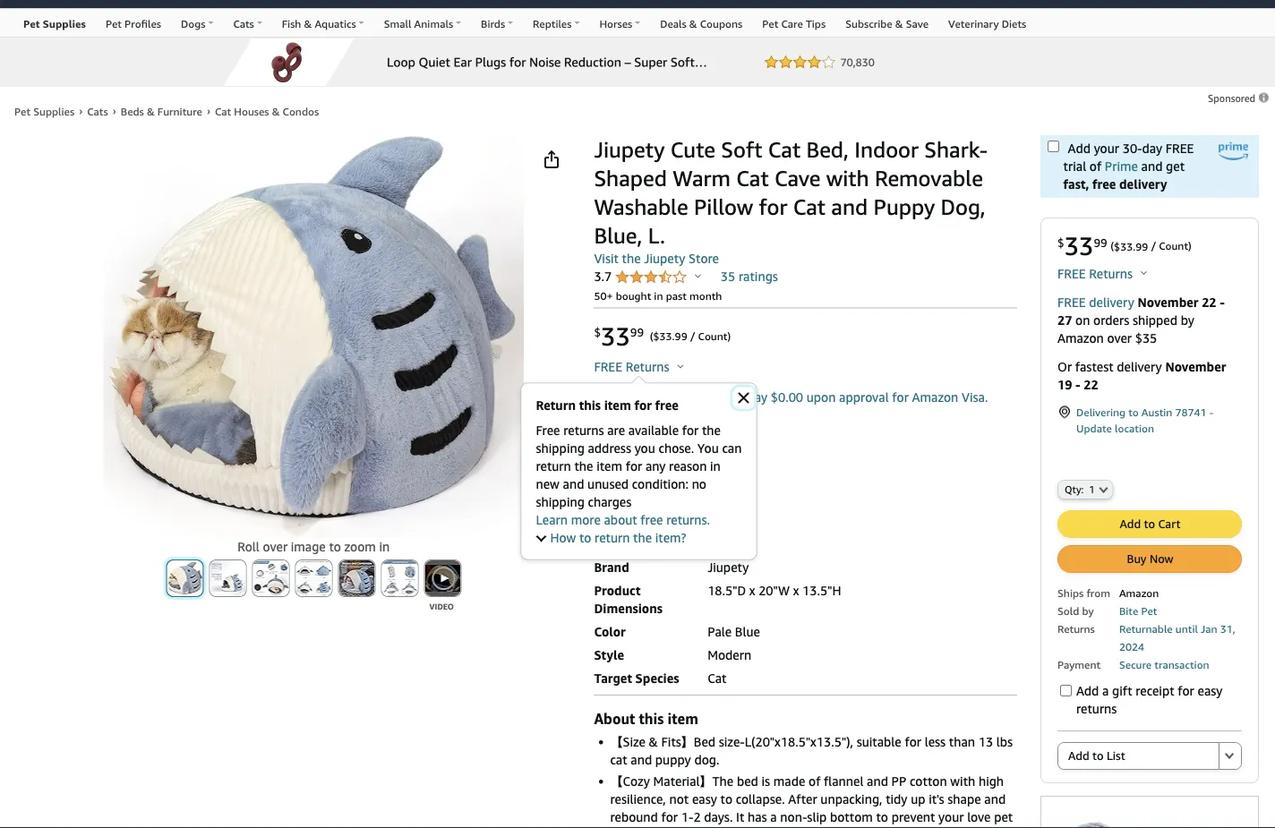 Task type: describe. For each thing, give the bounding box(es) containing it.
【size
[[610, 735, 646, 750]]

2 › from the left
[[113, 104, 116, 116]]

returns.
[[667, 512, 710, 527]]

to inside delivering to austin 78741 - update location
[[1129, 406, 1139, 419]]

1 vertical spatial free returns button
[[594, 358, 684, 376]]

1 vertical spatial 33
[[601, 321, 630, 351]]

0 vertical spatial 33
[[1065, 231, 1094, 261]]

2 vertical spatial delivery
[[1117, 359, 1162, 374]]

cat inside 'pet supplies › cats › beds & furniture › cat houses & condos'
[[215, 105, 231, 117]]

pp
[[892, 774, 907, 789]]

by inside on orders shipped by amazon over $35
[[1181, 313, 1195, 327]]

in inside free returns are available for the shipping address you chose. you can return the item for any reason in new and unused condition: no shipping charges learn more about free returns.
[[710, 459, 721, 473]]

collapse.
[[736, 792, 785, 807]]

- for 19
[[1076, 377, 1081, 392]]

free up free delivery link
[[1058, 266, 1086, 281]]

visit the jiupety store link
[[594, 251, 719, 266]]

removable
[[875, 165, 983, 191]]

bottom
[[830, 810, 873, 825]]

dropdown image
[[1100, 486, 1109, 494]]

cats inside navigation "navigation"
[[233, 17, 254, 30]]

1 › from the left
[[79, 104, 83, 116]]

$0.00
[[771, 390, 804, 405]]

cat houses & condos link
[[215, 105, 319, 117]]

item for return
[[604, 398, 631, 412]]

navigation navigation
[[0, 0, 1276, 38]]

to left the zoom
[[329, 540, 341, 554]]

has
[[748, 810, 767, 825]]

a inside add a gift receipt for easy returns
[[1103, 684, 1109, 699]]

light grey image
[[595, 515, 627, 547]]

color: pale blue
[[596, 490, 688, 505]]

0 horizontal spatial $33.99
[[653, 330, 688, 342]]

prime link
[[1105, 159, 1138, 174]]

delivery inside and get fast, free delivery
[[1120, 177, 1168, 192]]

Add a gift receipt for easy returns checkbox
[[1061, 685, 1072, 697]]

small animals link
[[374, 9, 471, 37]]

0 horizontal spatial over
[[263, 540, 288, 554]]

1 vertical spatial delivery
[[1090, 295, 1135, 309]]

0 horizontal spatial popover image
[[678, 364, 684, 369]]

0 vertical spatial $33.99
[[1114, 240, 1149, 252]]

l(20"x18.5"x13.5"),
[[745, 735, 854, 750]]

for down you
[[626, 459, 642, 473]]

78741
[[1176, 406, 1207, 419]]

upon
[[807, 390, 836, 405]]

2
[[694, 810, 701, 825]]

secure transaction button
[[1120, 657, 1210, 672]]

18.5"d x 20"w x 13.5"h
[[708, 584, 842, 598]]

close image
[[739, 393, 749, 404]]

soft
[[721, 137, 763, 163]]

pet for pet profiles
[[106, 17, 122, 30]]

secure transaction
[[1120, 659, 1210, 671]]

cat up cave
[[768, 137, 801, 163]]

amazon inside ships from amazon sold by
[[1120, 587, 1159, 600]]

approval
[[839, 390, 889, 405]]

condition:
[[632, 477, 689, 491]]

fits】bed
[[662, 735, 716, 750]]

1 horizontal spatial $
[[1058, 235, 1065, 249]]

0 horizontal spatial pale
[[633, 490, 658, 505]]

pet inside 'bite pet returns'
[[1142, 605, 1158, 618]]

month
[[690, 289, 722, 302]]

1 vertical spatial cats link
[[87, 105, 108, 117]]

jiupety cute soft cat bed, indoor shark- shaped warm cat cave with removable washable pillow for cat and puppy dog, blue, l. visit the jiupety store
[[594, 137, 988, 266]]

1 horizontal spatial count)
[[1159, 240, 1192, 252]]

0 horizontal spatial in
[[379, 540, 390, 554]]

cotton
[[910, 774, 947, 789]]

and down the high
[[985, 792, 1006, 807]]

cats inside 'pet supplies › cats › beds & furniture › cat houses & condos'
[[87, 105, 108, 117]]

1
[[1089, 484, 1095, 496]]

Add to Cart submit
[[1059, 511, 1242, 537]]

supplies for pet supplies
[[43, 17, 86, 30]]

leave feedback on sponsored ad element
[[1208, 93, 1271, 104]]

dogs link
[[171, 9, 223, 37]]

easy inside add a gift receipt for easy returns
[[1198, 684, 1223, 699]]

1 vertical spatial count)
[[698, 330, 731, 342]]

1 vertical spatial free
[[655, 398, 679, 412]]

horses
[[600, 17, 633, 30]]

update
[[1077, 422, 1112, 435]]

for left less
[[905, 735, 922, 750]]

amazon inside on orders shipped by amazon over $35
[[1058, 331, 1104, 345]]

day
[[1143, 141, 1163, 156]]

style
[[594, 648, 624, 663]]

& left save
[[896, 17, 904, 30]]

amazon prime logo image
[[1219, 142, 1249, 160]]

with inside jiupety cute soft cat bed, indoor shark- shaped warm cat cave with removable washable pillow for cat and puppy dog, blue, l. visit the jiupety store
[[827, 165, 869, 191]]

【cozy
[[610, 774, 650, 789]]

deals & coupons link
[[650, 9, 753, 37]]

popover image inside 3.7 "button"
[[695, 274, 701, 278]]

and left pp
[[867, 774, 889, 789]]

up
[[911, 792, 926, 807]]

option group for size: large
[[589, 446, 1018, 482]]

and inside and get fast, free delivery
[[1142, 159, 1163, 174]]

target
[[594, 671, 632, 686]]

pet for pet care tips
[[763, 17, 779, 30]]

add your 30-day free trial of
[[1064, 141, 1194, 174]]

learn more about free returns. link
[[536, 512, 710, 527]]

1 vertical spatial amazon
[[912, 390, 959, 405]]

1 horizontal spatial in
[[654, 289, 663, 302]]

2024
[[1120, 641, 1145, 653]]

qty: 1
[[1065, 484, 1095, 496]]

subscribe & save link
[[836, 9, 939, 37]]

cat down soft
[[737, 165, 769, 191]]

for right approval
[[892, 390, 909, 405]]

pet supplies link for cats link to the bottom
[[14, 105, 74, 117]]

material】the
[[653, 774, 734, 789]]

to down "tidy"
[[876, 810, 889, 825]]

0 horizontal spatial blue
[[662, 490, 688, 505]]

free inside 'add your 30-day free trial of'
[[1166, 141, 1194, 156]]

orders
[[1094, 313, 1130, 327]]

your inside 'add your 30-day free trial of'
[[1094, 141, 1120, 156]]

roll over image to zoom in
[[238, 540, 390, 554]]

furniture
[[158, 105, 202, 117]]

reason
[[669, 459, 707, 473]]

returns inside free returns are available for the shipping address you chose. you can return the item for any reason in new and unused condition: no shipping charges learn more about free returns.
[[564, 423, 604, 438]]

1 shipping from the top
[[536, 441, 585, 455]]

coupons
[[700, 17, 743, 30]]

jan
[[1201, 623, 1218, 636]]

delivering to austin 78741 - update location
[[1077, 406, 1214, 435]]

22 inside november 22 - 27
[[1202, 295, 1217, 309]]

3 › from the left
[[207, 104, 210, 116]]

1-
[[681, 810, 694, 825]]

any
[[646, 459, 666, 473]]

charges
[[588, 494, 632, 509]]

and inside free returns are available for the shipping address you chose. you can return the item for any reason in new and unused condition: no shipping charges learn more about free returns.
[[563, 477, 584, 491]]

for inside add a gift receipt for easy returns
[[1178, 684, 1195, 699]]

0 horizontal spatial 99
[[630, 325, 644, 339]]

return
[[536, 398, 576, 412]]

35 ratings link
[[721, 269, 778, 284]]

list
[[1107, 749, 1126, 763]]

& right houses at the top
[[272, 105, 280, 117]]

add to list option group
[[1058, 743, 1242, 770]]

to left cart
[[1144, 517, 1156, 531]]

flannel
[[824, 774, 864, 789]]

from inside about this item 【size & fits】bed size-l(20"x18.5"x13.5"), suitable for less than 13 lbs cat and puppy dog. 【cozy material】the bed is made of flannel and pp cotton with high resilience, not easy to collapse. after unpacking, tidy up it's shape and rebound for 1-2 days. it has a non-slip bottom to prevent your love pet from falling down.
[[610, 828, 638, 829]]

jiupety for jiupety
[[708, 560, 749, 575]]

fish
[[282, 17, 301, 30]]

and inside jiupety cute soft cat bed, indoor shark- shaped warm cat cave with removable washable pillow for cat and puppy dog, blue, l. visit the jiupety store
[[832, 194, 868, 220]]

you
[[698, 441, 719, 455]]

your inside about this item 【size & fits】bed size-l(20"x18.5"x13.5"), suitable for less than 13 lbs cat and puppy dog. 【cozy material】the bed is made of flannel and pp cotton with high resilience, not easy to collapse. after unpacking, tidy up it's shape and rebound for 1-2 days. it has a non-slip bottom to prevent your love pet from falling down.
[[939, 810, 964, 825]]

add for add your 30-day free trial of
[[1068, 141, 1091, 156]]

image
[[291, 540, 326, 554]]

1 horizontal spatial 99
[[1094, 235, 1108, 249]]

dropdown image
[[1225, 752, 1234, 760]]

buy
[[1127, 552, 1147, 566]]

delivering
[[1077, 406, 1126, 419]]

Add to List radio
[[1058, 743, 1219, 770]]

november for november 19 - 22
[[1166, 359, 1227, 374]]

supplies for pet supplies › cats › beds & furniture › cat houses & condos
[[33, 105, 74, 117]]

chose.
[[659, 441, 694, 455]]

jiupety for jiupety cute soft cat bed, indoor shark- shaped warm cat cave with removable washable pillow for cat and puppy dog, blue, l. visit the jiupety store
[[594, 137, 665, 163]]

1 vertical spatial free returns
[[594, 360, 673, 374]]

0 horizontal spatial $ 33 99 ( $33.99 / count)
[[594, 321, 731, 351]]

& right fish
[[304, 17, 312, 30]]

1 vertical spatial pale
[[708, 625, 732, 640]]

secure
[[1120, 659, 1152, 671]]

returnable
[[1120, 623, 1173, 636]]

free up "27"
[[1058, 295, 1086, 309]]

1 horizontal spatial blue
[[735, 625, 760, 640]]

for inside jiupety cute soft cat bed, indoor shark- shaped warm cat cave with removable washable pillow for cat and puppy dog, blue, l. visit the jiupety store
[[759, 194, 788, 220]]

over inside on orders shipped by amazon over $35
[[1108, 331, 1132, 345]]

off
[[672, 390, 688, 405]]

sponsored link
[[1208, 90, 1271, 107]]

bought
[[616, 289, 651, 302]]

bed,
[[807, 137, 849, 163]]

aquatics
[[315, 17, 356, 30]]

Add to List submit
[[1059, 743, 1219, 769]]

35
[[721, 269, 736, 284]]

returns for left popover icon
[[626, 360, 670, 374]]

the up unused
[[575, 459, 593, 473]]

1 horizontal spatial free returns
[[1058, 266, 1136, 281]]

pay
[[748, 390, 768, 405]]

free returns are available for the shipping address you chose. you can return the item for any reason in new and unused condition: no shipping charges learn more about free returns.
[[536, 423, 742, 527]]

free
[[536, 423, 560, 438]]

0 vertical spatial free returns button
[[1058, 265, 1148, 283]]

now
[[1150, 552, 1174, 566]]

love
[[968, 810, 991, 825]]

lbs
[[997, 735, 1013, 750]]

diets
[[1002, 17, 1027, 30]]



Task type: locate. For each thing, give the bounding box(es) containing it.
1 vertical spatial cats
[[87, 105, 108, 117]]

returns inside add a gift receipt for easy returns
[[1077, 702, 1117, 717]]

0 horizontal spatial large
[[625, 426, 658, 441]]

for up falling
[[662, 810, 678, 825]]

item?
[[655, 530, 687, 545]]

add a gift receipt for easy returns
[[1077, 684, 1223, 717]]

1 vertical spatial of
[[809, 774, 821, 789]]

reptiles
[[533, 17, 572, 30]]

in down you
[[710, 459, 721, 473]]

0 vertical spatial free returns
[[1058, 266, 1136, 281]]

x right 20"w in the right of the page
[[793, 584, 799, 598]]

0 horizontal spatial a
[[771, 810, 777, 825]]

free down prime link
[[1093, 177, 1116, 192]]

1 vertical spatial jiupety
[[644, 251, 686, 266]]

and down 【size
[[631, 753, 652, 768]]

1 vertical spatial popover image
[[678, 364, 684, 369]]

the inside dropdown button
[[633, 530, 652, 545]]

for up chose.
[[682, 423, 699, 438]]

1 vertical spatial returns
[[626, 360, 670, 374]]

receipt
[[1136, 684, 1175, 699]]

blue up the modern
[[735, 625, 760, 640]]

prevent
[[892, 810, 936, 825]]

0 horizontal spatial /
[[690, 330, 696, 342]]

option group containing medium
[[589, 446, 1018, 482]]

for down cave
[[759, 194, 788, 220]]

None checkbox
[[1048, 141, 1060, 152]]

99 up free delivery
[[1094, 235, 1108, 249]]

0 horizontal spatial cats link
[[87, 105, 108, 117]]

pet
[[994, 810, 1013, 825]]

1 vertical spatial by
[[1082, 605, 1094, 618]]

large button
[[671, 451, 722, 477]]

1 vertical spatial with
[[951, 774, 976, 789]]

0 horizontal spatial x
[[750, 584, 756, 598]]

popover image
[[695, 274, 701, 278], [678, 364, 684, 369]]

cart
[[1159, 517, 1181, 531]]

payment
[[1058, 659, 1101, 671]]

cat
[[610, 753, 628, 768]]

supplies inside navigation "navigation"
[[43, 17, 86, 30]]

address
[[588, 441, 631, 455]]

than
[[949, 735, 976, 750]]

& right beds
[[147, 105, 155, 117]]

is
[[762, 774, 770, 789]]

product dimensions
[[594, 584, 663, 616]]

pet supplies link for dogs link at the top of page
[[13, 9, 96, 37]]

add for add a gift receipt for easy returns
[[1077, 684, 1099, 699]]

0 horizontal spatial free returns
[[594, 360, 673, 374]]

pet supplies link down pet supplies
[[14, 105, 74, 117]]

2 option group from the top
[[589, 511, 1018, 552]]

0 horizontal spatial cats
[[87, 105, 108, 117]]

0 vertical spatial $
[[1058, 235, 1065, 249]]

1 vertical spatial 22
[[1084, 377, 1099, 392]]

& inside "link"
[[690, 17, 698, 30]]

option group
[[589, 446, 1018, 482], [589, 511, 1018, 552]]

33 down 50+
[[601, 321, 630, 351]]

shipped
[[1133, 313, 1178, 327]]

this inside about this item 【size & fits】bed size-l(20"x18.5"x13.5"), suitable for less than 13 lbs cat and puppy dog. 【cozy material】the bed is made of flannel and pp cotton with high resilience, not easy to collapse. after unpacking, tidy up it's shape and rebound for 1-2 days. it has a non-slip bottom to prevent your love pet from falling down.
[[639, 711, 664, 728]]

1 vertical spatial shipping
[[536, 494, 585, 509]]

pale blue
[[708, 625, 760, 640]]

- inside november 19 - 22
[[1076, 377, 1081, 392]]

1 horizontal spatial cats link
[[223, 9, 272, 37]]

gift
[[1113, 684, 1133, 699]]

free inside free returns are available for the shipping address you chose. you can return the item for any reason in new and unused condition: no shipping charges learn more about free returns.
[[641, 512, 663, 527]]

free returns up get
[[594, 360, 673, 374]]

1 horizontal spatial from
[[1087, 587, 1111, 600]]

after
[[789, 792, 818, 807]]

washable
[[594, 194, 689, 220]]

2 horizontal spatial -
[[1220, 295, 1225, 309]]

count) up november 22 - 27
[[1159, 240, 1192, 252]]

delivery
[[1120, 177, 1168, 192], [1090, 295, 1135, 309], [1117, 359, 1162, 374]]

november up "78741"
[[1166, 359, 1227, 374]]

cute
[[671, 137, 716, 163]]

0 vertical spatial cats
[[233, 17, 254, 30]]

0 horizontal spatial easy
[[692, 792, 717, 807]]

qty:
[[1065, 484, 1084, 496]]

1 vertical spatial /
[[690, 330, 696, 342]]

indoor
[[855, 137, 919, 163]]

with down bed,
[[827, 165, 869, 191]]

deals
[[660, 17, 687, 30]]

22
[[1202, 295, 1217, 309], [1084, 377, 1099, 392]]

return inside free returns are available for the shipping address you chose. you can return the item for any reason in new and unused condition: no shipping charges learn more about free returns.
[[536, 459, 571, 473]]

to inside dropdown button
[[579, 530, 592, 545]]

1 horizontal spatial x
[[793, 584, 799, 598]]

blue
[[662, 490, 688, 505], [735, 625, 760, 640]]

and down day
[[1142, 159, 1163, 174]]

0 vertical spatial shipping
[[536, 441, 585, 455]]

pet profiles
[[106, 17, 161, 30]]

cave
[[775, 165, 821, 191]]

31,
[[1221, 623, 1236, 636]]

large inside button
[[680, 456, 713, 471]]

add up buy
[[1120, 517, 1141, 531]]

free
[[1093, 177, 1116, 192], [655, 398, 679, 412], [641, 512, 663, 527]]

2 vertical spatial jiupety
[[708, 560, 749, 575]]

free up return this item for free
[[594, 360, 623, 374]]

returns down the gift
[[1077, 702, 1117, 717]]

for
[[759, 194, 788, 220], [892, 390, 909, 405], [635, 398, 652, 412], [682, 423, 699, 438], [626, 459, 642, 473], [1178, 684, 1195, 699], [905, 735, 922, 750], [662, 810, 678, 825]]

to up the 'days.'
[[721, 792, 733, 807]]

1 option group from the top
[[589, 446, 1018, 482]]

about
[[604, 512, 638, 527]]

0 horizontal spatial 33
[[601, 321, 630, 351]]

1 vertical spatial $33.99
[[653, 330, 688, 342]]

deals & coupons
[[660, 17, 743, 30]]

down.
[[681, 828, 716, 829]]

3.7
[[594, 269, 615, 284]]

returns up free delivery link
[[1090, 266, 1133, 281]]

easy up 2 in the bottom right of the page
[[692, 792, 717, 807]]

22 inside november 19 - 22
[[1084, 377, 1099, 392]]

profiles
[[125, 17, 161, 30]]

from right ships
[[1087, 587, 1111, 600]]

Buy Now submit
[[1059, 546, 1242, 572]]

of inside 'add your 30-day free trial of'
[[1090, 159, 1102, 174]]

0 horizontal spatial ›
[[79, 104, 83, 116]]

november inside november 22 - 27
[[1138, 295, 1199, 309]]

0 vertical spatial delivery
[[1120, 177, 1168, 192]]

0 vertical spatial -
[[1220, 295, 1225, 309]]

count) down month
[[698, 330, 731, 342]]

austin
[[1142, 406, 1173, 419]]

trial
[[1064, 159, 1087, 174]]

99 down bought
[[630, 325, 644, 339]]

19
[[1058, 377, 1073, 392]]

this for about
[[639, 711, 664, 728]]

0 horizontal spatial (
[[650, 330, 653, 342]]

large right size:
[[625, 426, 658, 441]]

0 horizontal spatial $
[[594, 325, 601, 339]]

how
[[550, 530, 576, 545]]

in right the zoom
[[379, 540, 390, 554]]

1 x from the left
[[750, 584, 756, 598]]

cats link left beds
[[87, 105, 108, 117]]

about this item 【size & fits】bed size-l(20"x18.5"x13.5"), suitable for less than 13 lbs cat and puppy dog. 【cozy material】the bed is made of flannel and pp cotton with high resilience, not easy to collapse. after unpacking, tidy up it's shape and rebound for 1-2 days. it has a non-slip bottom to prevent your love pet from falling down.
[[594, 711, 1013, 829]]

of up after
[[809, 774, 821, 789]]

on orders shipped by amazon over $35
[[1058, 313, 1195, 345]]

puppy
[[656, 753, 691, 768]]

tips
[[806, 17, 826, 30]]

location
[[1115, 422, 1155, 435]]

amazon up bite pet link
[[1120, 587, 1159, 600]]

0 vertical spatial $ 33 99 ( $33.99 / count)
[[1058, 231, 1192, 261]]

pale up the modern
[[708, 625, 732, 640]]

easy inside about this item 【size & fits】bed size-l(20"x18.5"x13.5"), suitable for less than 13 lbs cat and puppy dog. 【cozy material】the bed is made of flannel and pp cotton with high resilience, not easy to collapse. after unpacking, tidy up it's shape and rebound for 1-2 days. it has a non-slip bottom to prevent your love pet from falling down.
[[692, 792, 717, 807]]

0 vertical spatial this
[[579, 398, 601, 412]]

0 vertical spatial option group
[[589, 446, 1018, 482]]

available
[[629, 423, 679, 438]]

from down rebound
[[610, 828, 638, 829]]

not
[[670, 792, 689, 807]]

pale up learn more about free returns. link
[[633, 490, 658, 505]]

ships
[[1058, 587, 1084, 600]]

pet supplies
[[23, 17, 86, 30]]

1 horizontal spatial $ 33 99 ( $33.99 / count)
[[1058, 231, 1192, 261]]

2 vertical spatial item
[[668, 711, 699, 728]]

27
[[1058, 313, 1073, 327]]

option group for color: pale blue
[[589, 511, 1018, 552]]

free returns up free delivery link
[[1058, 266, 1136, 281]]

high
[[979, 774, 1004, 789]]

1 vertical spatial option group
[[589, 511, 1018, 552]]

and get fast, free delivery
[[1064, 159, 1185, 192]]

for up available
[[635, 398, 652, 412]]

this up size:
[[579, 398, 601, 412]]

pet inside 'pet supplies › cats › beds & furniture › cat houses & condos'
[[14, 105, 30, 117]]

0 horizontal spatial of
[[809, 774, 821, 789]]

your down shape
[[939, 810, 964, 825]]

& right deals
[[690, 17, 698, 30]]

1 vertical spatial over
[[263, 540, 288, 554]]

1 horizontal spatial return
[[595, 530, 630, 545]]

add inside add a gift receipt for easy returns
[[1077, 684, 1099, 699]]

0 horizontal spatial count)
[[698, 330, 731, 342]]

$33.99 up popover image
[[1114, 240, 1149, 252]]

add inside 'add your 30-day free trial of'
[[1068, 141, 1091, 156]]

jiupety cute soft cat bed, indoor shark-shaped warm cat cave with removable washable pillow for cat and puppy dog, blue, l. image
[[104, 135, 524, 538]]

0 horizontal spatial -
[[1076, 377, 1081, 392]]

free up available
[[655, 398, 679, 412]]

cat down cave
[[793, 194, 826, 220]]

$33.99 down 'past'
[[653, 330, 688, 342]]

2 x from the left
[[793, 584, 799, 598]]

returns inside 'bite pet returns'
[[1058, 623, 1095, 636]]

0 vertical spatial pale
[[633, 490, 658, 505]]

to left list
[[1093, 749, 1104, 763]]

1 vertical spatial blue
[[735, 625, 760, 640]]

None submit
[[167, 561, 203, 597], [210, 561, 246, 597], [253, 561, 289, 597], [296, 561, 332, 597], [339, 561, 375, 597], [382, 561, 418, 597], [425, 561, 461, 597], [1220, 743, 1242, 769], [167, 561, 203, 597], [210, 561, 246, 597], [253, 561, 289, 597], [296, 561, 332, 597], [339, 561, 375, 597], [382, 561, 418, 597], [425, 561, 461, 597], [1220, 743, 1242, 769]]

0 vertical spatial blue
[[662, 490, 688, 505]]

visa.
[[962, 390, 988, 405]]

supplies inside 'pet supplies › cats › beds & furniture › cat houses & condos'
[[33, 105, 74, 117]]

None radio
[[1219, 743, 1242, 770]]

roll
[[238, 540, 260, 554]]

shaped
[[594, 165, 667, 191]]

0 vertical spatial in
[[654, 289, 663, 302]]

expand image
[[536, 532, 547, 542]]

slip
[[807, 810, 827, 825]]

november for november 22 - 27
[[1138, 295, 1199, 309]]

fast,
[[1064, 177, 1090, 192]]

and left the puppy
[[832, 194, 868, 220]]

it
[[736, 810, 745, 825]]

cat left houses at the top
[[215, 105, 231, 117]]

( down 50+ bought in past month
[[650, 330, 653, 342]]

returns for popover image
[[1090, 266, 1133, 281]]

your up 'prime'
[[1094, 141, 1120, 156]]

0 horizontal spatial by
[[1082, 605, 1094, 618]]

pet supplies link left the pet profiles
[[13, 9, 96, 37]]

cat
[[215, 105, 231, 117], [768, 137, 801, 163], [737, 165, 769, 191], [793, 194, 826, 220], [708, 671, 727, 686]]

jiupety up the 'shaped'
[[594, 137, 665, 163]]

0 vertical spatial /
[[1151, 240, 1156, 252]]

0 horizontal spatial from
[[610, 828, 638, 829]]

cats link left fish
[[223, 9, 272, 37]]

0 vertical spatial return
[[536, 459, 571, 473]]

pillow
[[694, 194, 754, 220]]

a left the gift
[[1103, 684, 1109, 699]]

33 up free delivery link
[[1065, 231, 1094, 261]]

the inside jiupety cute soft cat bed, indoor shark- shaped warm cat cave with removable washable pillow for cat and puppy dog, blue, l. visit the jiupety store
[[622, 251, 641, 266]]

1 vertical spatial (
[[650, 330, 653, 342]]

1 horizontal spatial your
[[1094, 141, 1120, 156]]

of inside about this item 【size & fits】bed size-l(20"x18.5"x13.5"), suitable for less than 13 lbs cat and puppy dog. 【cozy material】the bed is made of flannel and pp cotton with high resilience, not easy to collapse. after unpacking, tidy up it's shape and rebound for 1-2 days. it has a non-slip bottom to prevent your love pet from falling down.
[[809, 774, 821, 789]]

0 vertical spatial supplies
[[43, 17, 86, 30]]

0 vertical spatial november
[[1138, 295, 1199, 309]]

( up free delivery
[[1111, 240, 1114, 252]]

on
[[1076, 313, 1091, 327]]

easy down transaction
[[1198, 684, 1223, 699]]

by inside ships from amazon sold by
[[1082, 605, 1094, 618]]

in left 'past'
[[654, 289, 663, 302]]

- inside november 22 - 27
[[1220, 295, 1225, 309]]

supplies left beds
[[33, 105, 74, 117]]

0 vertical spatial large
[[625, 426, 658, 441]]

20"w
[[759, 584, 790, 598]]

this for return
[[579, 398, 601, 412]]

item for about
[[668, 711, 699, 728]]

your
[[1094, 141, 1120, 156], [939, 810, 964, 825]]

amazon left visa.
[[912, 390, 959, 405]]

1 horizontal spatial (
[[1111, 240, 1114, 252]]

0 vertical spatial pet supplies link
[[13, 9, 96, 37]]

by right sold
[[1082, 605, 1094, 618]]

2 vertical spatial free
[[641, 512, 663, 527]]

product
[[594, 584, 641, 598]]

0 vertical spatial returns
[[1090, 266, 1133, 281]]

returnable until jan 31, 2024 payment
[[1058, 623, 1236, 671]]

cat down the modern
[[708, 671, 727, 686]]

1 horizontal spatial over
[[1108, 331, 1132, 345]]

to inside "radio"
[[1093, 749, 1104, 763]]

0 vertical spatial count)
[[1159, 240, 1192, 252]]

1 horizontal spatial pale
[[708, 625, 732, 640]]

0 vertical spatial jiupety
[[594, 137, 665, 163]]

returns up address
[[564, 423, 604, 438]]

jiupety up 18.5"d
[[708, 560, 749, 575]]

x left 20"w in the right of the page
[[750, 584, 756, 598]]

1 horizontal spatial this
[[639, 711, 664, 728]]

to up location
[[1129, 406, 1139, 419]]

0 horizontal spatial your
[[939, 810, 964, 825]]

add inside add to list "radio"
[[1069, 749, 1090, 763]]

/ down month
[[690, 330, 696, 342]]

1 vertical spatial -
[[1076, 377, 1081, 392]]

2 shipping from the top
[[536, 494, 585, 509]]

/ up november 22 - 27
[[1151, 240, 1156, 252]]

add for add to list
[[1069, 749, 1090, 763]]

birds link
[[471, 9, 523, 37]]

you
[[635, 441, 656, 455]]

1 horizontal spatial with
[[951, 774, 976, 789]]

pet profiles link
[[96, 9, 171, 37]]

delivery down $35
[[1117, 359, 1162, 374]]

33
[[1065, 231, 1094, 261], [601, 321, 630, 351]]

1 horizontal spatial ›
[[113, 104, 116, 116]]

1 vertical spatial item
[[597, 459, 623, 473]]

popover image
[[1141, 271, 1148, 275]]

0 vertical spatial of
[[1090, 159, 1102, 174]]

bite
[[1120, 605, 1139, 618]]

how to return the item?
[[550, 530, 687, 545]]

0 vertical spatial cats link
[[223, 9, 272, 37]]

puppy
[[874, 194, 935, 220]]

1 horizontal spatial returns
[[1077, 702, 1117, 717]]

add right "add a gift receipt for easy returns" option
[[1077, 684, 1099, 699]]

brand
[[594, 560, 629, 575]]

add for add to cart
[[1120, 517, 1141, 531]]

over right 'roll'
[[263, 540, 288, 554]]

less
[[925, 735, 946, 750]]

13.5"h
[[803, 584, 842, 598]]

transaction
[[1155, 659, 1210, 671]]

0 vertical spatial popover image
[[695, 274, 701, 278]]

from inside ships from amazon sold by
[[1087, 587, 1111, 600]]

2 vertical spatial in
[[379, 540, 390, 554]]

& inside about this item 【size & fits】bed size-l(20"x18.5"x13.5"), suitable for less than 13 lbs cat and puppy dog. 【cozy material】the bed is made of flannel and pp cotton with high resilience, not easy to collapse. after unpacking, tidy up it's shape and rebound for 1-2 days. it has a non-slip bottom to prevent your love pet from falling down.
[[649, 735, 658, 750]]

0 horizontal spatial this
[[579, 398, 601, 412]]

- inside delivering to austin 78741 - update location
[[1210, 406, 1214, 419]]

item up are
[[604, 398, 631, 412]]

return up new
[[536, 459, 571, 473]]

amazon down on on the top of page
[[1058, 331, 1104, 345]]

returns down sold
[[1058, 623, 1095, 636]]

free inside and get fast, free delivery
[[1093, 177, 1116, 192]]

0 vertical spatial by
[[1181, 313, 1195, 327]]

returns up $60
[[626, 360, 670, 374]]

to down more
[[579, 530, 592, 545]]

non-
[[780, 810, 807, 825]]

of right trial
[[1090, 159, 1102, 174]]

get $60 off instantly: pay $0.00 upon approval for  amazon visa.
[[623, 390, 988, 405]]

delivery down prime link
[[1120, 177, 1168, 192]]

return down about
[[595, 530, 630, 545]]

1 horizontal spatial $33.99
[[1114, 240, 1149, 252]]

free up the get
[[1166, 141, 1194, 156]]

with inside about this item 【size & fits】bed size-l(20"x18.5"x13.5"), suitable for less than 13 lbs cat and puppy dog. 【cozy material】the bed is made of flannel and pp cotton with high resilience, not easy to collapse. after unpacking, tidy up it's shape and rebound for 1-2 days. it has a non-slip bottom to prevent your love pet from falling down.
[[951, 774, 976, 789]]

add up trial
[[1068, 141, 1091, 156]]

horses link
[[590, 9, 650, 37]]

veterinary diets link
[[939, 9, 1037, 37]]

jiupety down l. on the top of page
[[644, 251, 686, 266]]

a inside about this item 【size & fits】bed size-l(20"x18.5"x13.5"), suitable for less than 13 lbs cat and puppy dog. 【cozy material】the bed is made of flannel and pp cotton with high resilience, not easy to collapse. after unpacking, tidy up it's shape and rebound for 1-2 days. it has a non-slip bottom to prevent your love pet from falling down.
[[771, 810, 777, 825]]

1 horizontal spatial large
[[680, 456, 713, 471]]

1 horizontal spatial by
[[1181, 313, 1195, 327]]

supplies
[[43, 17, 86, 30], [33, 105, 74, 117]]

get
[[1166, 159, 1185, 174]]

$ 33 99 ( $33.99 / count) up popover image
[[1058, 231, 1192, 261]]

and right new
[[563, 477, 584, 491]]

or fastest delivery
[[1058, 359, 1166, 374]]

item down address
[[597, 459, 623, 473]]

1 vertical spatial returns
[[1077, 702, 1117, 717]]

1 horizontal spatial a
[[1103, 684, 1109, 699]]

return inside dropdown button
[[595, 530, 630, 545]]

0 horizontal spatial returns
[[564, 423, 604, 438]]

pet for pet supplies
[[23, 17, 40, 30]]

free returns button
[[1058, 265, 1148, 283], [594, 358, 684, 376]]

- for 22
[[1220, 295, 1225, 309]]

item inside about this item 【size & fits】bed size-l(20"x18.5"x13.5"), suitable for less than 13 lbs cat and puppy dog. 【cozy material】the bed is made of flannel and pp cotton with high resilience, not easy to collapse. after unpacking, tidy up it's shape and rebound for 1-2 days. it has a non-slip bottom to prevent your love pet from falling down.
[[668, 711, 699, 728]]

0 vertical spatial free
[[1093, 177, 1116, 192]]

free returns button up free delivery link
[[1058, 265, 1148, 283]]

save
[[906, 17, 929, 30]]

it's
[[929, 792, 945, 807]]

1 vertical spatial large
[[680, 456, 713, 471]]

pale blue image
[[638, 515, 670, 547]]

get
[[623, 390, 644, 405]]

november inside november 19 - 22
[[1166, 359, 1227, 374]]

add left list
[[1069, 749, 1090, 763]]

the up you
[[702, 423, 721, 438]]

item inside free returns are available for the shipping address you chose. you can return the item for any reason in new and unused condition: no shipping charges learn more about free returns.
[[597, 459, 623, 473]]

$ down 50+
[[594, 325, 601, 339]]



Task type: vqa. For each thing, say whether or not it's contained in the screenshot.
rightmost your
yes



